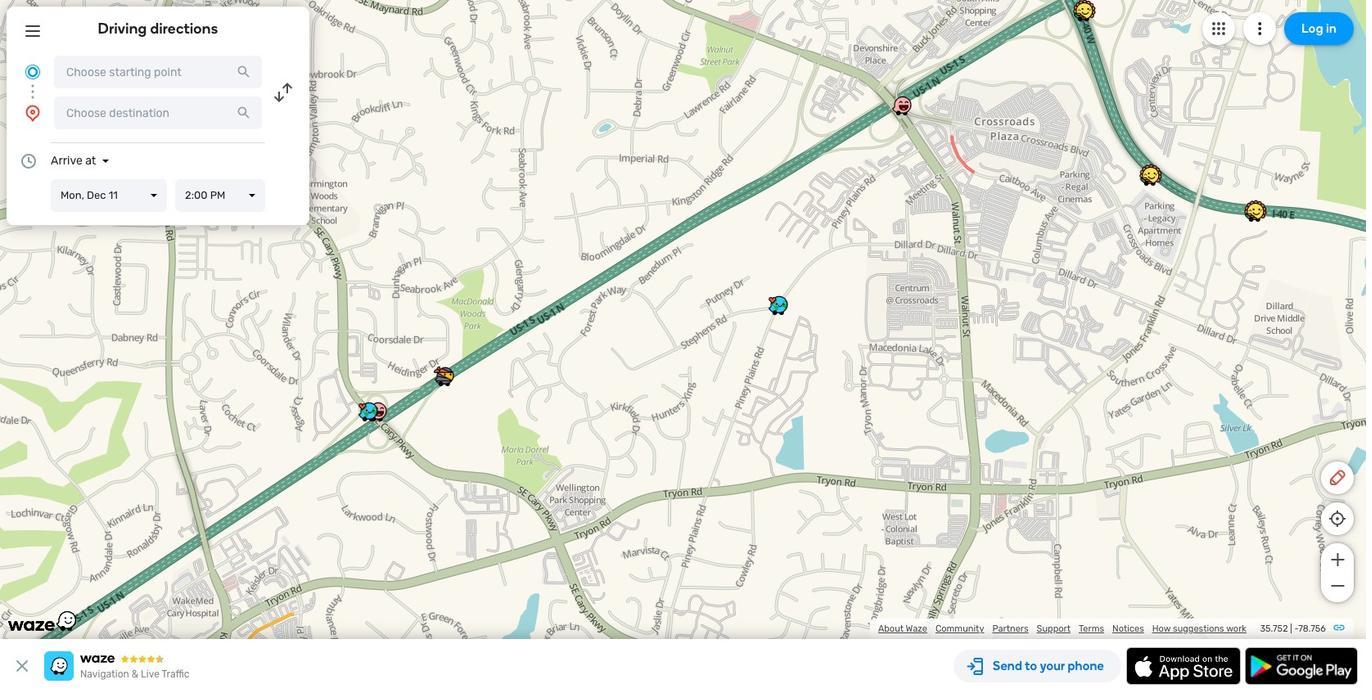 Task type: describe. For each thing, give the bounding box(es) containing it.
notices link
[[1113, 624, 1144, 634]]

about waze community partners support terms notices how suggestions work
[[878, 624, 1247, 634]]

partners
[[993, 624, 1029, 634]]

navigation & live traffic
[[80, 669, 189, 680]]

zoom out image
[[1327, 576, 1348, 596]]

about waze link
[[878, 624, 928, 634]]

partners link
[[993, 624, 1029, 634]]

at
[[85, 154, 96, 168]]

live
[[141, 669, 160, 680]]

mon, dec 11
[[61, 189, 118, 201]]

community
[[936, 624, 984, 634]]

link image
[[1333, 621, 1346, 634]]

community link
[[936, 624, 984, 634]]

directions
[[150, 20, 218, 38]]

driving directions
[[98, 20, 218, 38]]

pencil image
[[1328, 468, 1348, 488]]

|
[[1290, 624, 1293, 634]]

zoom in image
[[1327, 550, 1348, 570]]

driving
[[98, 20, 147, 38]]

notices
[[1113, 624, 1144, 634]]

current location image
[[23, 62, 43, 82]]

mon, dec 11 list box
[[51, 179, 167, 212]]

dec
[[87, 189, 106, 201]]

x image
[[12, 657, 32, 676]]

pm
[[210, 189, 225, 201]]

78.756
[[1299, 624, 1326, 634]]

terms link
[[1079, 624, 1104, 634]]

arrive at
[[51, 154, 96, 168]]

waze
[[906, 624, 928, 634]]



Task type: vqa. For each thing, say whether or not it's contained in the screenshot.
'starting point'
no



Task type: locate. For each thing, give the bounding box(es) containing it.
work
[[1227, 624, 1247, 634]]

mon,
[[61, 189, 84, 201]]

2:00
[[185, 189, 208, 201]]

Choose starting point text field
[[54, 56, 262, 88]]

support link
[[1037, 624, 1071, 634]]

terms
[[1079, 624, 1104, 634]]

35.752 | -78.756
[[1260, 624, 1326, 634]]

35.752
[[1260, 624, 1288, 634]]

suggestions
[[1173, 624, 1225, 634]]

11
[[109, 189, 118, 201]]

how
[[1153, 624, 1171, 634]]

arrive
[[51, 154, 82, 168]]

about
[[878, 624, 904, 634]]

support
[[1037, 624, 1071, 634]]

how suggestions work link
[[1153, 624, 1247, 634]]

traffic
[[162, 669, 189, 680]]

navigation
[[80, 669, 129, 680]]

2:00 pm
[[185, 189, 225, 201]]

clock image
[[19, 151, 38, 171]]

location image
[[23, 103, 43, 123]]

&
[[132, 669, 138, 680]]

-
[[1295, 624, 1299, 634]]

Choose destination text field
[[54, 97, 262, 129]]

2:00 pm list box
[[175, 179, 265, 212]]



